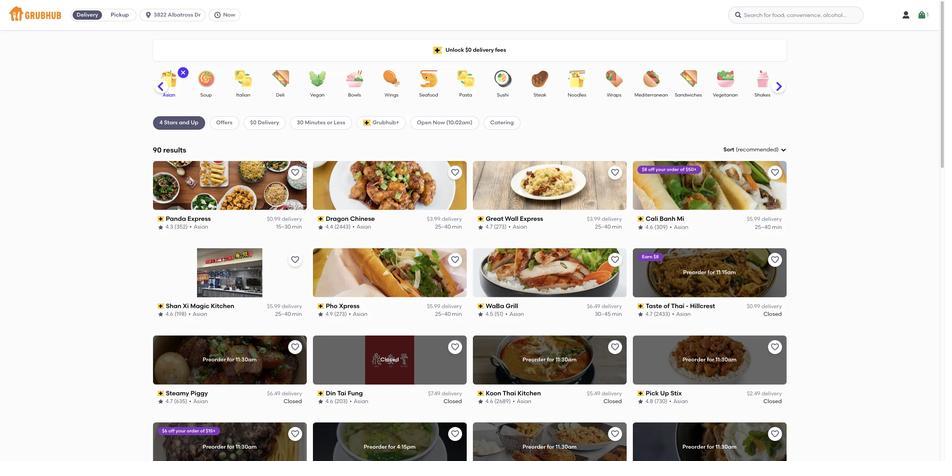 Task type: vqa. For each thing, say whether or not it's contained in the screenshot.
3822 Albatross Dr
yes



Task type: locate. For each thing, give the bounding box(es) containing it.
0 horizontal spatial svg image
[[180, 70, 186, 76]]

$6.49
[[587, 304, 601, 310], [267, 391, 281, 397]]

asian for great wall express
[[513, 224, 528, 231]]

star icon image left 4.6 (203)
[[318, 399, 324, 405]]

(273) down 'pho xpress'
[[334, 311, 347, 318]]

1 vertical spatial $0.99
[[747, 304, 761, 310]]

grubhub plus flag logo image left grubhub+
[[363, 120, 371, 126]]

thai up (2689) at the right bottom of the page
[[503, 390, 516, 397]]

preorder
[[684, 270, 707, 276], [203, 357, 226, 363], [523, 357, 546, 363], [683, 357, 706, 363], [203, 444, 226, 451], [364, 444, 387, 451], [523, 444, 546, 451], [683, 444, 706, 451]]

• down taste of thai - hillcrest
[[673, 311, 675, 318]]

$6.49 delivery
[[587, 304, 622, 310], [267, 391, 302, 397]]

0 horizontal spatial $0
[[250, 120, 257, 126]]

1 horizontal spatial your
[[656, 167, 666, 172]]

delivery for waba grill
[[602, 304, 622, 310]]

delivery for pick up stix
[[762, 391, 783, 397]]

pho xpress logo image
[[313, 249, 467, 298]]

1 horizontal spatial $6.49 delivery
[[587, 304, 622, 310]]

now right dr
[[223, 12, 235, 18]]

• asian down piggy
[[189, 399, 208, 405]]

0 vertical spatial $6.49 delivery
[[587, 304, 622, 310]]

waba grill logo image
[[473, 249, 627, 298]]

25–40 min for cali banh mi
[[756, 224, 783, 231]]

• asian for thai
[[513, 399, 532, 405]]

1 horizontal spatial grubhub plus flag logo image
[[434, 47, 443, 54]]

$0.99 for taste of thai - hillcrest
[[747, 304, 761, 310]]

0 vertical spatial off
[[649, 167, 655, 172]]

star icon image left "4.4"
[[318, 224, 324, 231]]

1 horizontal spatial 4.7
[[486, 224, 493, 231]]

subscription pass image for koon thai kitchen
[[478, 391, 485, 397]]

0 horizontal spatial now
[[223, 12, 235, 18]]

• asian down the panda express
[[190, 224, 208, 231]]

1 $3.99 delivery from the left
[[427, 216, 462, 223]]

0 horizontal spatial $0.99
[[267, 216, 281, 223]]

1 vertical spatial order
[[187, 429, 199, 434]]

grubhub plus flag logo image left unlock
[[434, 47, 443, 54]]

4.9 (273)
[[326, 311, 347, 318]]

vegan image
[[304, 70, 331, 87]]

kitchen right koon
[[518, 390, 541, 397]]

grill
[[506, 303, 519, 310]]

2 horizontal spatial $5.99
[[747, 216, 761, 223]]

1 horizontal spatial $0
[[466, 47, 472, 53]]

bowls
[[348, 92, 361, 98]]

dragon chinese  logo image
[[313, 161, 467, 210]]

banh
[[660, 215, 676, 223]]

0 vertical spatial (273)
[[494, 224, 507, 231]]

star icon image left 4.5
[[478, 312, 484, 318]]

subscription pass image for pho xpress
[[318, 304, 325, 309]]

your
[[656, 167, 666, 172], [176, 429, 186, 434]]

0 horizontal spatial $5.99 delivery
[[267, 304, 302, 310]]

subscription pass image left taste at the right bottom of the page
[[638, 304, 645, 309]]

asian down chinese in the left of the page
[[357, 224, 372, 231]]

italian
[[236, 92, 251, 98]]

(2433)
[[654, 311, 671, 318]]

0 vertical spatial order
[[667, 167, 680, 172]]

1 vertical spatial delivery
[[258, 120, 279, 126]]

koon
[[486, 390, 502, 397]]

$3.99 delivery for dragon chinese
[[427, 216, 462, 223]]

1 vertical spatial off
[[169, 429, 175, 434]]

subscription pass image left pho on the bottom left of page
[[318, 304, 325, 309]]

albatross
[[168, 12, 193, 18]]

• down xpress
[[349, 311, 351, 318]]

star icon image for pho xpress
[[318, 312, 324, 318]]

0 horizontal spatial delivery
[[77, 12, 98, 18]]

din
[[326, 390, 336, 397]]

0 vertical spatial grubhub plus flag logo image
[[434, 47, 443, 54]]

your right $6
[[176, 429, 186, 434]]

0 horizontal spatial $0.99 delivery
[[267, 216, 302, 223]]

• down banh at the top right of the page
[[670, 224, 672, 231]]

$5.49
[[587, 391, 601, 397]]

min
[[292, 224, 302, 231], [452, 224, 462, 231], [613, 224, 622, 231], [773, 224, 783, 231], [292, 311, 302, 318], [452, 311, 462, 318], [613, 311, 622, 318]]

1 horizontal spatial svg image
[[214, 11, 222, 19]]

(2443)
[[335, 224, 351, 231]]

0 vertical spatial of
[[681, 167, 685, 172]]

asian for din tai fung
[[354, 399, 369, 405]]

din tai fung
[[326, 390, 363, 397]]

express up (352)
[[188, 215, 211, 223]]

pickup button
[[104, 9, 136, 21]]

1 horizontal spatial $0.99
[[747, 304, 761, 310]]

2 horizontal spatial save this restaurant image
[[771, 343, 780, 352]]

4.3
[[166, 224, 173, 231]]

0 horizontal spatial your
[[176, 429, 186, 434]]

0 horizontal spatial up
[[191, 120, 199, 126]]

$5.99 for mi
[[747, 216, 761, 223]]

• down steamy piggy
[[189, 399, 192, 405]]

asian down taste of thai - hillcrest
[[677, 311, 691, 318]]

1 vertical spatial of
[[664, 303, 670, 310]]

asian down asian "image"
[[163, 92, 175, 98]]

asian for cali banh mi
[[674, 224, 689, 231]]

0 vertical spatial thai
[[672, 303, 685, 310]]

• asian down magic
[[189, 311, 207, 318]]

star icon image for pick up stix
[[638, 399, 644, 405]]

1 vertical spatial thai
[[503, 390, 516, 397]]

thai left - in the right bottom of the page
[[672, 303, 685, 310]]

koon thai kitchen
[[486, 390, 541, 397]]

$6 off your order of $15+
[[162, 429, 216, 434]]

15–30 min
[[276, 224, 302, 231]]

0 horizontal spatial off
[[169, 429, 175, 434]]

• down koon thai kitchen
[[513, 399, 515, 405]]

subscription pass image left dragon
[[318, 217, 325, 222]]

piggy
[[191, 390, 208, 397]]

0 horizontal spatial order
[[187, 429, 199, 434]]

order left $15+
[[187, 429, 199, 434]]

min for cali banh mi
[[773, 224, 783, 231]]

star icon image left 4.7 (273)
[[478, 224, 484, 231]]

0 vertical spatial $0.99 delivery
[[267, 216, 302, 223]]

save this restaurant image
[[611, 343, 620, 352], [771, 343, 780, 352], [451, 430, 460, 439]]

2 horizontal spatial 4.7
[[646, 311, 653, 318]]

main navigation navigation
[[0, 0, 940, 30]]

$5.99 delivery for mi
[[747, 216, 783, 223]]

of left $15+
[[200, 429, 205, 434]]

none field containing sort
[[724, 146, 787, 154]]

2 horizontal spatial svg image
[[735, 11, 743, 19]]

cali
[[646, 215, 659, 223]]

grubhub+
[[373, 120, 400, 126]]

1 horizontal spatial off
[[649, 167, 655, 172]]

$15+
[[206, 429, 216, 434]]

sandwiches
[[675, 92, 702, 98]]

min for panda express
[[292, 224, 302, 231]]

1 vertical spatial now
[[433, 120, 445, 126]]

1 horizontal spatial save this restaurant image
[[611, 343, 620, 352]]

star icon image left 4.8
[[638, 399, 644, 405]]

1 vertical spatial $6.49 delivery
[[267, 391, 302, 397]]

1 horizontal spatial $3.99 delivery
[[587, 216, 622, 223]]

1 vertical spatial kitchen
[[518, 390, 541, 397]]

0 horizontal spatial (273)
[[334, 311, 347, 318]]

(10:02am)
[[447, 120, 473, 126]]

-
[[687, 303, 689, 310]]

subscription pass image left din
[[318, 391, 325, 397]]

subscription pass image
[[318, 217, 325, 222], [158, 304, 164, 309], [318, 304, 325, 309], [638, 304, 645, 309], [158, 391, 164, 397], [478, 391, 485, 397]]

great
[[486, 215, 504, 223]]

0 horizontal spatial $3.99
[[427, 216, 441, 223]]

wings
[[385, 92, 399, 98]]

1 horizontal spatial express
[[520, 215, 544, 223]]

soup
[[201, 92, 212, 98]]

2 $3.99 from the left
[[587, 216, 601, 223]]

subscription pass image left waba
[[478, 304, 485, 309]]

min for dragon chinese
[[452, 224, 462, 231]]

deli
[[276, 92, 285, 98]]

1 vertical spatial (273)
[[334, 311, 347, 318]]

asian down koon thai kitchen
[[517, 399, 532, 405]]

2 vertical spatial of
[[200, 429, 205, 434]]

• for express
[[190, 224, 192, 231]]

asian
[[163, 92, 175, 98], [194, 224, 208, 231], [357, 224, 372, 231], [513, 224, 528, 231], [674, 224, 689, 231], [193, 311, 207, 318], [353, 311, 368, 318], [510, 311, 524, 318], [677, 311, 691, 318], [193, 399, 208, 405], [354, 399, 369, 405], [517, 399, 532, 405], [674, 399, 689, 405]]

subscription pass image left cali
[[638, 217, 645, 222]]

• asian down fung
[[350, 399, 369, 405]]

save this restaurant image for koon thai kitchen
[[611, 343, 620, 352]]

star icon image left the 4.6 (2689)
[[478, 399, 484, 405]]

express
[[188, 215, 211, 223], [520, 215, 544, 223]]

$3.99 delivery for great wall express
[[587, 216, 622, 223]]

$0.99 delivery
[[267, 216, 302, 223], [747, 304, 783, 310]]

svg image
[[214, 11, 222, 19], [735, 11, 743, 19], [180, 70, 186, 76]]

• asian for express
[[190, 224, 208, 231]]

$0.99 delivery for taste of thai - hillcrest
[[747, 304, 783, 310]]

0 horizontal spatial $6.49 delivery
[[267, 391, 302, 397]]

delivery for dragon chinese
[[442, 216, 462, 223]]

2 horizontal spatial of
[[681, 167, 685, 172]]

of left $50+
[[681, 167, 685, 172]]

0 horizontal spatial grubhub plus flag logo image
[[363, 120, 371, 126]]

4.7 left (635)
[[166, 399, 173, 405]]

now inside button
[[223, 12, 235, 18]]

off
[[649, 167, 655, 172], [169, 429, 175, 434]]

kitchen
[[211, 303, 234, 310], [518, 390, 541, 397]]

• asian down stix at the bottom of page
[[670, 399, 689, 405]]

• asian for chinese
[[353, 224, 372, 231]]

sandwiches image
[[675, 70, 702, 87]]

star icon image for panda express
[[158, 224, 164, 231]]

0 vertical spatial now
[[223, 12, 235, 18]]

up up (730)
[[661, 390, 670, 397]]

order left $50+
[[667, 167, 680, 172]]

subscription pass image left steamy
[[158, 391, 164, 397]]

mediterranean image
[[638, 70, 665, 87]]

asian down xpress
[[353, 311, 368, 318]]

results
[[163, 146, 186, 155]]

express right wall
[[520, 215, 544, 223]]

sort ( recommended )
[[724, 147, 779, 153]]

asian for shan xi magic kitchen
[[193, 311, 207, 318]]

order for $50+
[[667, 167, 680, 172]]

• asian down koon thai kitchen
[[513, 399, 532, 405]]

star icon image
[[158, 224, 164, 231], [318, 224, 324, 231], [478, 224, 484, 231], [638, 224, 644, 231], [158, 312, 164, 318], [318, 312, 324, 318], [478, 312, 484, 318], [638, 312, 644, 318], [158, 399, 164, 405], [318, 399, 324, 405], [478, 399, 484, 405], [638, 399, 644, 405]]

panda
[[166, 215, 186, 223]]

save this restaurant image
[[291, 168, 300, 177], [451, 168, 460, 177], [611, 168, 620, 177], [771, 168, 780, 177], [291, 255, 300, 265], [451, 255, 460, 265], [611, 255, 620, 265], [771, 255, 780, 265], [291, 343, 300, 352], [451, 343, 460, 352], [291, 430, 300, 439], [611, 430, 620, 439], [771, 430, 780, 439]]

(51)
[[495, 311, 504, 318]]

1 vertical spatial 4.7
[[646, 311, 653, 318]]

25–40 for pho xpress
[[435, 311, 451, 318]]

0 vertical spatial $6.49
[[587, 304, 601, 310]]

• for thai
[[513, 399, 515, 405]]

2 horizontal spatial $5.99 delivery
[[747, 216, 783, 223]]

asian down stix at the bottom of page
[[674, 399, 689, 405]]

4.5 (51)
[[486, 311, 504, 318]]

30
[[297, 120, 304, 126]]

1 horizontal spatial $5.99
[[427, 304, 441, 310]]

subscription pass image for cali banh mi
[[638, 217, 645, 222]]

4.7 for great wall express
[[486, 224, 493, 231]]

• for grill
[[506, 311, 508, 318]]

star icon image for taste of thai - hillcrest
[[638, 312, 644, 318]]

0 vertical spatial $0
[[466, 47, 472, 53]]

star icon image for great wall express
[[478, 224, 484, 231]]

1 $3.99 from the left
[[427, 216, 441, 223]]

wraps
[[607, 92, 622, 98]]

4.7 for taste of thai - hillcrest
[[646, 311, 653, 318]]

subscription pass image left pick
[[638, 391, 645, 397]]

• down fung
[[350, 399, 352, 405]]

0 vertical spatial $8
[[643, 167, 648, 172]]

grubhub plus flag logo image
[[434, 47, 443, 54], [363, 120, 371, 126]]

4.6 down koon
[[486, 399, 494, 405]]

0 horizontal spatial $6.49
[[267, 391, 281, 397]]

11:30am
[[236, 357, 257, 363], [556, 357, 577, 363], [716, 357, 737, 363], [236, 444, 257, 451], [556, 444, 577, 451], [716, 444, 737, 451]]

1 horizontal spatial up
[[661, 390, 670, 397]]

$6.49 delivery for steamy piggy
[[267, 391, 302, 397]]

save this restaurant button
[[288, 166, 302, 180], [448, 166, 462, 180], [608, 166, 622, 180], [769, 166, 783, 180], [288, 253, 302, 267], [448, 253, 462, 267], [608, 253, 622, 267], [769, 253, 783, 267], [288, 341, 302, 354], [448, 341, 462, 354], [608, 341, 622, 354], [769, 341, 783, 354], [288, 428, 302, 442], [448, 428, 462, 442], [608, 428, 622, 442], [769, 428, 783, 442]]

• asian down mi
[[670, 224, 689, 231]]

1 vertical spatial $0.99 delivery
[[747, 304, 783, 310]]

• asian for xpress
[[349, 311, 368, 318]]

0 horizontal spatial kitchen
[[211, 303, 234, 310]]

1 horizontal spatial delivery
[[258, 120, 279, 126]]

1 horizontal spatial order
[[667, 167, 680, 172]]

$0 right offers
[[250, 120, 257, 126]]

vegetarian image
[[713, 70, 740, 87]]

4.7 down taste at the right bottom of the page
[[646, 311, 653, 318]]

• asian down great wall express
[[509, 224, 528, 231]]

1 vertical spatial $6.49
[[267, 391, 281, 397]]

4.6 down din
[[326, 399, 333, 405]]

0 vertical spatial 4.7
[[486, 224, 493, 231]]

your left $50+
[[656, 167, 666, 172]]

0 vertical spatial $0.99
[[267, 216, 281, 223]]

• right (51)
[[506, 311, 508, 318]]

0 horizontal spatial $5.99
[[267, 304, 281, 310]]

0 horizontal spatial of
[[200, 429, 205, 434]]

• asian down chinese in the left of the page
[[353, 224, 372, 231]]

pho
[[326, 303, 338, 310]]

• right (198)
[[189, 311, 191, 318]]

xpress
[[339, 303, 360, 310]]

0 horizontal spatial 4.7
[[166, 399, 173, 405]]

delivery
[[77, 12, 98, 18], [258, 120, 279, 126]]

0 vertical spatial delivery
[[77, 12, 98, 18]]

of for $50+
[[681, 167, 685, 172]]

(273) for great
[[494, 224, 507, 231]]

4.6 (2689)
[[486, 399, 511, 405]]

4.6 (198)
[[166, 311, 187, 318]]

0 horizontal spatial $8
[[643, 167, 648, 172]]

sort
[[724, 147, 735, 153]]

• for wall
[[509, 224, 511, 231]]

up right and
[[191, 120, 199, 126]]

star icon image left 4.7 (635)
[[158, 399, 164, 405]]

1 horizontal spatial (273)
[[494, 224, 507, 231]]

now right open
[[433, 120, 445, 126]]

$0.99
[[267, 216, 281, 223], [747, 304, 761, 310]]

svg image inside 3822 albatross dr button
[[145, 11, 152, 19]]

subscription pass image for din tai fung
[[318, 391, 325, 397]]

off for $8
[[649, 167, 655, 172]]

None field
[[724, 146, 787, 154]]

(273)
[[494, 224, 507, 231], [334, 311, 347, 318]]

open
[[417, 120, 432, 126]]

1 vertical spatial up
[[661, 390, 670, 397]]

subscription pass image left koon
[[478, 391, 485, 397]]

0 horizontal spatial express
[[188, 215, 211, 223]]

• down the panda express
[[190, 224, 192, 231]]

of up (2433)
[[664, 303, 670, 310]]

of for $15+
[[200, 429, 205, 434]]

asian for pho xpress
[[353, 311, 368, 318]]

noodles image
[[564, 70, 591, 87]]

soup image
[[193, 70, 220, 87]]

sushi image
[[490, 70, 517, 87]]

star icon image left the "4.6 (309)" on the top right
[[638, 224, 644, 231]]

star icon image left 4.6 (198)
[[158, 312, 164, 318]]

4.6 for cali banh mi
[[646, 224, 654, 231]]

4.6 down cali
[[646, 224, 654, 231]]

delivery inside button
[[77, 12, 98, 18]]

$3.99
[[427, 216, 441, 223], [587, 216, 601, 223]]

1 vertical spatial your
[[176, 429, 186, 434]]

$0 right unlock
[[466, 47, 472, 53]]

• down wall
[[509, 224, 511, 231]]

asian down the panda express
[[194, 224, 208, 231]]

• asian for grill
[[506, 311, 524, 318]]

(2689)
[[495, 399, 511, 405]]

asian down fung
[[354, 399, 369, 405]]

1 vertical spatial $8
[[654, 254, 659, 260]]

• right (730)
[[670, 399, 672, 405]]

svg image inside 1 button
[[918, 10, 928, 20]]

subscription pass image for shan xi magic kitchen
[[158, 304, 164, 309]]

4.7 (2433)
[[646, 311, 671, 318]]

order
[[667, 167, 680, 172], [187, 429, 199, 434]]

asian down mi
[[674, 224, 689, 231]]

1 horizontal spatial $0.99 delivery
[[747, 304, 783, 310]]

offers
[[216, 120, 233, 126]]

star icon image left 4.9
[[318, 312, 324, 318]]

• asian down the grill
[[506, 311, 524, 318]]

your for $8
[[656, 167, 666, 172]]

magic
[[190, 303, 210, 310]]

(203)
[[335, 399, 348, 405]]

now button
[[209, 9, 244, 21]]

min for pho xpress
[[452, 311, 462, 318]]

• asian down xpress
[[349, 311, 368, 318]]

delivery down deli
[[258, 120, 279, 126]]

4.6 down shan
[[166, 311, 173, 318]]

asian down the grill
[[510, 311, 524, 318]]

4.7 down the "great" on the right top of the page
[[486, 224, 493, 231]]

pasta image
[[453, 70, 480, 87]]

• asian
[[190, 224, 208, 231], [353, 224, 372, 231], [509, 224, 528, 231], [670, 224, 689, 231], [189, 311, 207, 318], [349, 311, 368, 318], [506, 311, 524, 318], [673, 311, 691, 318], [189, 399, 208, 405], [350, 399, 369, 405], [513, 399, 532, 405], [670, 399, 689, 405]]

• down dragon chinese
[[353, 224, 355, 231]]

(273) down the "great" on the right top of the page
[[494, 224, 507, 231]]

1 vertical spatial grubhub plus flag logo image
[[363, 120, 371, 126]]

2 $3.99 delivery from the left
[[587, 216, 622, 223]]

asian for panda express
[[194, 224, 208, 231]]

star icon image left 4.7 (2433)
[[638, 312, 644, 318]]

(
[[736, 147, 738, 153]]

catering
[[491, 120, 514, 126]]

delivery left the pickup
[[77, 12, 98, 18]]

• asian down taste of thai - hillcrest
[[673, 311, 691, 318]]

0 vertical spatial up
[[191, 120, 199, 126]]

asian down magic
[[193, 311, 207, 318]]

1 horizontal spatial $6.49
[[587, 304, 601, 310]]

0 horizontal spatial $3.99 delivery
[[427, 216, 462, 223]]

0 vertical spatial your
[[656, 167, 666, 172]]

subscription pass image left shan
[[158, 304, 164, 309]]

save this restaurant image for pick up stix
[[771, 343, 780, 352]]

svg image
[[902, 10, 911, 20], [918, 10, 928, 20], [145, 11, 152, 19], [781, 147, 787, 153]]

kitchen right magic
[[211, 303, 234, 310]]

subscription pass image
[[158, 217, 164, 222], [478, 217, 485, 222], [638, 217, 645, 222], [478, 304, 485, 309], [318, 391, 325, 397], [638, 391, 645, 397]]

$3.99 for great wall express
[[587, 216, 601, 223]]

for
[[708, 270, 716, 276], [227, 357, 235, 363], [548, 357, 555, 363], [708, 357, 715, 363], [227, 444, 235, 451], [389, 444, 396, 451], [548, 444, 555, 451], [708, 444, 715, 451]]

cali banh mi
[[646, 215, 685, 223]]

asian down piggy
[[193, 399, 208, 405]]

delivery for shan xi magic kitchen
[[282, 304, 302, 310]]

• for up
[[670, 399, 672, 405]]

2 vertical spatial 4.7
[[166, 399, 173, 405]]

asian down great wall express
[[513, 224, 528, 231]]

4.9
[[326, 311, 333, 318]]

• for xi
[[189, 311, 191, 318]]

subscription pass image left panda
[[158, 217, 164, 222]]

star icon image left 4.3
[[158, 224, 164, 231]]

4 stars and up
[[160, 120, 199, 126]]

great wall express logo image
[[473, 161, 627, 210]]

25–40 min for pho xpress
[[435, 311, 462, 318]]

subscription pass image left the "great" on the right top of the page
[[478, 217, 485, 222]]

1 horizontal spatial $3.99
[[587, 216, 601, 223]]

fung
[[348, 390, 363, 397]]



Task type: describe. For each thing, give the bounding box(es) containing it.
1 button
[[918, 8, 929, 22]]

delivery for taste of thai - hillcrest
[[762, 304, 783, 310]]

wings image
[[378, 70, 405, 87]]

dragon
[[326, 215, 349, 223]]

waba
[[486, 303, 505, 310]]

• asian for up
[[670, 399, 689, 405]]

shan xi magic kitchen logo image
[[197, 249, 263, 298]]

subscription pass image for waba grill
[[478, 304, 485, 309]]

$50+
[[686, 167, 697, 172]]

shakes image
[[750, 70, 777, 87]]

pickup
[[111, 12, 129, 18]]

0 horizontal spatial thai
[[503, 390, 516, 397]]

1 horizontal spatial thai
[[672, 303, 685, 310]]

(352)
[[175, 224, 188, 231]]

1 express from the left
[[188, 215, 211, 223]]

steak image
[[527, 70, 554, 87]]

stix
[[671, 390, 682, 397]]

$8 off your order of $50+
[[643, 167, 697, 172]]

• for of
[[673, 311, 675, 318]]

star icon image for waba grill
[[478, 312, 484, 318]]

11:15am
[[717, 270, 737, 276]]

1 horizontal spatial $5.99 delivery
[[427, 304, 462, 310]]

• for piggy
[[189, 399, 192, 405]]

hillcrest
[[691, 303, 716, 310]]

star icon image for koon thai kitchen
[[478, 399, 484, 405]]

1
[[928, 12, 929, 18]]

star icon image for steamy piggy
[[158, 399, 164, 405]]

25–40 for dragon chinese
[[435, 224, 451, 231]]

great wall express
[[486, 215, 544, 223]]

min for great wall express
[[613, 224, 622, 231]]

unlock
[[446, 47, 464, 53]]

closed for pick up stix
[[764, 399, 783, 405]]

4.7 (273)
[[486, 224, 507, 231]]

bowls image
[[341, 70, 368, 87]]

cali banh mi logo image
[[633, 161, 787, 210]]

$6
[[162, 429, 167, 434]]

2 express from the left
[[520, 215, 544, 223]]

4.3 (352)
[[166, 224, 188, 231]]

closed for koon thai kitchen
[[604, 399, 622, 405]]

subscription pass image for pick up stix
[[638, 391, 645, 397]]

shan xi magic kitchen
[[166, 303, 234, 310]]

delivery for koon thai kitchen
[[602, 391, 622, 397]]

wall
[[505, 215, 519, 223]]

(273) for pho
[[334, 311, 347, 318]]

steamy
[[166, 390, 189, 397]]

xi
[[183, 303, 189, 310]]

delivery for great wall express
[[602, 216, 622, 223]]

• for tai
[[350, 399, 352, 405]]

subscription pass image for panda express
[[158, 217, 164, 222]]

$7.49
[[428, 391, 441, 397]]

• for xpress
[[349, 311, 351, 318]]

order for $15+
[[187, 429, 199, 434]]

min for shan xi magic kitchen
[[292, 311, 302, 318]]

25–40 min for dragon chinese
[[435, 224, 462, 231]]

sushi
[[497, 92, 509, 98]]

subscription pass image for dragon chinese
[[318, 217, 325, 222]]

25–40 for cali banh mi
[[756, 224, 771, 231]]

preorder for 4:15pm
[[364, 444, 416, 451]]

• asian for tai
[[350, 399, 369, 405]]

asian image
[[156, 70, 183, 87]]

(309)
[[655, 224, 668, 231]]

• asian for xi
[[189, 311, 207, 318]]

1 horizontal spatial now
[[433, 120, 445, 126]]

your for $6
[[176, 429, 186, 434]]

minutes
[[305, 120, 326, 126]]

$2.49
[[748, 391, 761, 397]]

delivery for steamy piggy
[[282, 391, 302, 397]]

• asian for banh
[[670, 224, 689, 231]]

(198)
[[175, 311, 187, 318]]

30 minutes or less
[[297, 120, 346, 126]]

open now (10:02am)
[[417, 120, 473, 126]]

$0.99 for panda express
[[267, 216, 281, 223]]

asian for pick up stix
[[674, 399, 689, 405]]

Search for food, convenience, alcohol... search field
[[729, 7, 864, 24]]

25–40 min for great wall express
[[596, 224, 622, 231]]

1 horizontal spatial kitchen
[[518, 390, 541, 397]]

chinese
[[350, 215, 375, 223]]

• asian for wall
[[509, 224, 528, 231]]

asian for taste of thai - hillcrest
[[677, 311, 691, 318]]

italian image
[[230, 70, 257, 87]]

min for waba grill
[[613, 311, 622, 318]]

• asian for piggy
[[189, 399, 208, 405]]

grubhub plus flag logo image for grubhub+
[[363, 120, 371, 126]]

closed for taste of thai - hillcrest
[[764, 311, 783, 318]]

grubhub plus flag logo image for unlock $0 delivery fees
[[434, 47, 443, 54]]

unlock $0 delivery fees
[[446, 47, 507, 53]]

star icon image for din tai fung
[[318, 399, 324, 405]]

taste
[[646, 303, 663, 310]]

panda express
[[166, 215, 211, 223]]

• asian for of
[[673, 311, 691, 318]]

subscription pass image for great wall express
[[478, 217, 485, 222]]

earn $8
[[643, 254, 659, 260]]

$2.49 delivery
[[748, 391, 783, 397]]

subscription pass image for taste of thai - hillcrest
[[638, 304, 645, 309]]

noodles
[[568, 92, 587, 98]]

30–45
[[595, 311, 611, 318]]

seafood image
[[416, 70, 443, 87]]

vegan
[[310, 92, 325, 98]]

delivery for pho xpress
[[442, 304, 462, 310]]

30–45 min
[[595, 311, 622, 318]]

1 vertical spatial $0
[[250, 120, 257, 126]]

25–40 for shan xi magic kitchen
[[275, 311, 291, 318]]

star icon image for shan xi magic kitchen
[[158, 312, 164, 318]]

4.7 for steamy piggy
[[166, 399, 173, 405]]

asian for steamy piggy
[[193, 399, 208, 405]]

recommended
[[738, 147, 777, 153]]

4.8
[[646, 399, 654, 405]]

4.6 for koon thai kitchen
[[486, 399, 494, 405]]

• for banh
[[670, 224, 672, 231]]

4.5
[[486, 311, 494, 318]]

90 results
[[153, 146, 186, 155]]

$7.49 delivery
[[428, 391, 462, 397]]

preorder for 11:15am
[[684, 270, 737, 276]]

vegetarian
[[714, 92, 738, 98]]

deli image
[[267, 70, 294, 87]]

panda express logo image
[[153, 161, 307, 210]]

delivery for panda express
[[282, 216, 302, 223]]

waba grill
[[486, 303, 519, 310]]

fees
[[496, 47, 507, 53]]

shan
[[166, 303, 181, 310]]

taste of thai - hillcrest
[[646, 303, 716, 310]]

off for $6
[[169, 429, 175, 434]]

3822 albatross dr
[[154, 12, 201, 18]]

delivery for din tai fung
[[442, 391, 462, 397]]

4:15pm
[[397, 444, 416, 451]]

$6.49 delivery for waba grill
[[587, 304, 622, 310]]

$5.99 for magic
[[267, 304, 281, 310]]

(730)
[[655, 399, 668, 405]]

1 horizontal spatial $8
[[654, 254, 659, 260]]

3822 albatross dr button
[[140, 9, 209, 21]]

seafood
[[420, 92, 439, 98]]

$0.99 delivery for panda express
[[267, 216, 302, 223]]

wraps image
[[601, 70, 628, 87]]

25–40 min for shan xi magic kitchen
[[275, 311, 302, 318]]

)
[[777, 147, 779, 153]]

delivery for cali banh mi
[[762, 216, 783, 223]]

4.4
[[326, 224, 333, 231]]

star icon image for dragon chinese
[[318, 224, 324, 231]]

subscription pass image for steamy piggy
[[158, 391, 164, 397]]

15–30
[[276, 224, 291, 231]]

svg image inside now button
[[214, 11, 222, 19]]

pasta
[[460, 92, 473, 98]]

mi
[[678, 215, 685, 223]]

0 horizontal spatial save this restaurant image
[[451, 430, 460, 439]]

4.6 (203)
[[326, 399, 348, 405]]

4.6 (309)
[[646, 224, 668, 231]]

asian for koon thai kitchen
[[517, 399, 532, 405]]

pick up stix
[[646, 390, 682, 397]]

dragon chinese
[[326, 215, 375, 223]]

tai
[[338, 390, 347, 397]]

• for chinese
[[353, 224, 355, 231]]

$5.99 delivery for magic
[[267, 304, 302, 310]]

dr
[[195, 12, 201, 18]]

0 vertical spatial kitchen
[[211, 303, 234, 310]]

$6.49 for steamy piggy
[[267, 391, 281, 397]]

stars
[[164, 120, 178, 126]]

din tai fung  logo image
[[365, 336, 415, 385]]

asian for dragon chinese
[[357, 224, 372, 231]]

4.7 (635)
[[166, 399, 187, 405]]

delivery button
[[71, 9, 104, 21]]

$3.99 for dragon chinese
[[427, 216, 441, 223]]

1 horizontal spatial of
[[664, 303, 670, 310]]

$6.49 for waba grill
[[587, 304, 601, 310]]

or
[[327, 120, 333, 126]]



